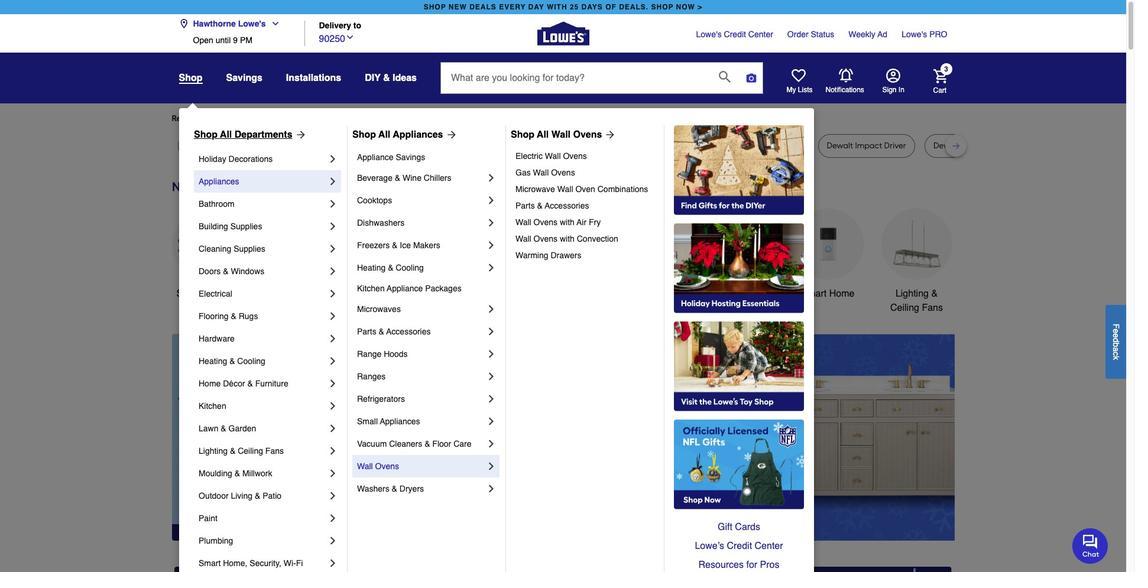 Task type: describe. For each thing, give the bounding box(es) containing it.
credit for lowe's
[[724, 30, 746, 39]]

0 vertical spatial heating
[[357, 263, 386, 273]]

microwaves link
[[357, 298, 485, 320]]

drawers
[[551, 251, 582, 260]]

4 bit from the left
[[577, 141, 587, 151]]

deals
[[214, 289, 238, 299]]

in
[[899, 86, 905, 94]]

flooring & rugs link
[[199, 305, 327, 328]]

hawthorne lowe's button
[[179, 12, 285, 35]]

lowe's home improvement account image
[[886, 69, 900, 83]]

order status link
[[787, 28, 834, 40]]

convection
[[577, 234, 618, 244]]

impact driver
[[749, 141, 800, 151]]

& inside 'link'
[[223, 267, 229, 276]]

1 vertical spatial parts & accessories
[[357, 327, 431, 336]]

smart home link
[[793, 209, 864, 301]]

washers
[[357, 484, 389, 494]]

hawthorne
[[193, 19, 236, 28]]

chevron right image for cooktops
[[485, 195, 497, 206]]

bit for dewalt drill bit
[[355, 141, 365, 151]]

1 e from the top
[[1112, 329, 1121, 333]]

shop for shop all deals
[[176, 289, 199, 299]]

lowe's home improvement logo image
[[537, 7, 589, 59]]

kitchen appliance packages link
[[357, 279, 497, 298]]

fry
[[589, 218, 601, 227]]

0 vertical spatial lighting & ceiling fans link
[[881, 209, 952, 315]]

equipment
[[628, 303, 673, 313]]

1 horizontal spatial arrow right image
[[933, 437, 945, 449]]

gas wall ovens
[[516, 168, 575, 177]]

chevron right image for electrical
[[327, 288, 339, 300]]

1 vertical spatial heating
[[199, 357, 227, 366]]

0 horizontal spatial ceiling
[[238, 446, 263, 456]]

care
[[454, 439, 472, 449]]

shop for shop all wall ovens
[[511, 129, 535, 140]]

chevron down image
[[345, 32, 355, 42]]

floor
[[432, 439, 451, 449]]

deals
[[470, 3, 497, 11]]

hardware link
[[199, 328, 327, 350]]

status
[[811, 30, 834, 39]]

supplies for cleaning supplies
[[234, 244, 265, 254]]

f
[[1112, 324, 1121, 329]]

hawthorne lowe's
[[193, 19, 266, 28]]

shop button
[[179, 72, 203, 84]]

smart for smart home, security, wi-fi
[[199, 559, 221, 568]]

cards
[[735, 522, 760, 533]]

outdoor for outdoor tools & equipment
[[617, 289, 651, 299]]

bit for impact driver bit
[[524, 141, 534, 151]]

gift cards
[[718, 522, 760, 533]]

savings inside 'link'
[[396, 153, 425, 162]]

moulding
[[199, 469, 232, 478]]

dewalt for dewalt drill bit set
[[934, 141, 960, 151]]

camera image
[[746, 72, 757, 84]]

9
[[233, 35, 238, 45]]

0 horizontal spatial home
[[199, 379, 221, 388]]

1 horizontal spatial parts & accessories
[[516, 201, 589, 210]]

impact for impact driver bit
[[471, 141, 498, 151]]

chevron right image for vacuum cleaners & floor care link
[[485, 438, 497, 450]]

you for recommended searches for you
[[279, 114, 293, 124]]

0 horizontal spatial parts
[[357, 327, 376, 336]]

chevron right image for paint link
[[327, 513, 339, 524]]

lowe's pro link
[[902, 28, 947, 40]]

refrigerators
[[357, 394, 405, 404]]

microwaves
[[357, 305, 401, 314]]

0 vertical spatial bathroom
[[199, 199, 235, 209]]

0 horizontal spatial accessories
[[386, 327, 431, 336]]

freezers & ice makers
[[357, 241, 440, 250]]

0 vertical spatial lighting
[[896, 289, 929, 299]]

scroll to item #5 element
[[721, 518, 752, 526]]

1 vertical spatial appliances
[[199, 177, 239, 186]]

& inside button
[[383, 73, 390, 83]]

you for more suggestions for you
[[384, 114, 398, 124]]

1 tools from the left
[[374, 289, 396, 299]]

credit for lowe's
[[727, 541, 752, 552]]

heating & cooling for the leftmost heating & cooling link
[[199, 357, 265, 366]]

1 horizontal spatial fans
[[922, 303, 943, 313]]

0 horizontal spatial bathroom link
[[199, 193, 327, 215]]

0 horizontal spatial heating & cooling link
[[199, 350, 327, 372]]

driver for impact driver
[[778, 141, 800, 151]]

chevron right image for range hoods link
[[485, 348, 497, 360]]

dewalt for dewalt bit set
[[392, 141, 418, 151]]

for inside 'link'
[[746, 560, 757, 571]]

1 shop from the left
[[424, 3, 446, 11]]

Search Query text field
[[441, 63, 709, 93]]

flooring
[[199, 312, 229, 321]]

chevron right image for flooring & rugs
[[327, 310, 339, 322]]

dewalt for dewalt tool
[[240, 141, 266, 151]]

all for appliances
[[378, 129, 390, 140]]

lawn & garden
[[199, 424, 256, 433]]

2 e from the top
[[1112, 333, 1121, 338]]

gift cards link
[[674, 518, 804, 537]]

wine
[[403, 173, 422, 183]]

for for searches
[[267, 114, 278, 124]]

electric
[[516, 151, 543, 161]]

chevron right image for refrigerators
[[485, 393, 497, 405]]

lowe's for lowe's pro
[[902, 30, 927, 39]]

chevron right image for lawn & garden "link"
[[327, 423, 339, 435]]

holiday
[[199, 154, 226, 164]]

& inside "link"
[[221, 424, 226, 433]]

holiday decorations link
[[199, 148, 327, 170]]

resources for pros link
[[674, 556, 804, 572]]

center for lowe's credit center
[[748, 30, 773, 39]]

decorations for holiday
[[229, 154, 273, 164]]

chevron right image for holiday decorations link
[[327, 153, 339, 165]]

chevron right image for home décor & furniture link at the left of page
[[327, 378, 339, 390]]

wall ovens with convection link
[[516, 231, 656, 247]]

drill for dewalt drill bit
[[339, 141, 353, 151]]

up to 40 percent off select vanities. plus get free local delivery on select vanities. image
[[402, 334, 975, 541]]

chevron right image for small appliances
[[485, 416, 497, 427]]

visit the lowe's toy shop. image
[[674, 322, 804, 412]]

cleaning
[[199, 244, 231, 254]]

microwave wall oven combinations link
[[516, 181, 656, 197]]

0 horizontal spatial lighting & ceiling fans
[[199, 446, 284, 456]]

chevron right image for kitchen
[[327, 400, 339, 412]]

ovens inside 'wall ovens' link
[[375, 462, 399, 471]]

lowe's credit center link
[[696, 28, 773, 40]]

savings button
[[226, 67, 262, 89]]

get up to 2 free select tools or batteries when you buy 1 with select purchases. image
[[174, 567, 421, 572]]

up to 30 percent off select grills and accessories. image
[[705, 567, 952, 572]]

of
[[606, 3, 617, 11]]

pros
[[760, 560, 780, 571]]

drill for dewalt drill bit set
[[962, 141, 976, 151]]

recommended
[[172, 114, 229, 124]]

my lists
[[787, 86, 813, 94]]

ovens inside electric wall ovens "link"
[[563, 151, 587, 161]]

dewalt drill bit
[[311, 141, 365, 151]]

ovens inside shop all wall ovens link
[[573, 129, 602, 140]]

cleaners
[[389, 439, 422, 449]]

shop all appliances link
[[352, 128, 457, 142]]

with for convection
[[560, 234, 575, 244]]

microwave wall oven combinations
[[516, 184, 648, 194]]

day
[[528, 3, 544, 11]]

plumbing link
[[199, 530, 327, 552]]

dishwashers
[[357, 218, 405, 228]]

chevron right image for the cleaning supplies link
[[327, 243, 339, 255]]

range hoods
[[357, 349, 408, 359]]

lowe's home improvement lists image
[[791, 69, 806, 83]]

kitchen link
[[199, 395, 327, 417]]

vacuum cleaners & floor care link
[[357, 433, 485, 455]]

0 horizontal spatial lighting & ceiling fans link
[[199, 440, 327, 462]]

0 vertical spatial accessories
[[545, 201, 589, 210]]

outdoor for outdoor living & patio
[[199, 491, 229, 501]]

doors
[[199, 267, 221, 276]]

building supplies
[[199, 222, 262, 231]]

arrow right image for shop all wall ovens
[[602, 129, 616, 141]]

arrow left image
[[392, 437, 404, 449]]

3 impact from the left
[[855, 141, 882, 151]]

electric wall ovens link
[[516, 148, 656, 164]]

dewalt for dewalt
[[187, 141, 213, 151]]

recommended searches for you heading
[[172, 113, 955, 125]]

& inside outdoor tools & equipment
[[678, 289, 685, 299]]

drill for dewalt drill
[[707, 141, 721, 151]]

set for dewalt bit set
[[432, 141, 444, 151]]

0 vertical spatial parts & accessories link
[[516, 197, 656, 214]]

warming drawers link
[[516, 247, 656, 264]]

3 driver from the left
[[884, 141, 906, 151]]

dewalt bit set
[[392, 141, 444, 151]]

wall inside "link"
[[545, 151, 561, 161]]

kitchen for kitchen appliance packages
[[357, 284, 385, 293]]

diy & ideas button
[[365, 67, 417, 89]]

security,
[[250, 559, 281, 568]]

shop for shop all departments
[[194, 129, 218, 140]]

tool
[[268, 141, 284, 151]]

packages
[[425, 284, 462, 293]]

dewalt tool
[[240, 141, 284, 151]]

paint link
[[199, 507, 327, 530]]

chevron right image for outdoor living & patio link
[[327, 490, 339, 502]]

appliance inside appliance savings 'link'
[[357, 153, 393, 162]]

moulding & millwork link
[[199, 462, 327, 485]]

lowe's
[[695, 541, 724, 552]]

1 vertical spatial fans
[[265, 446, 284, 456]]

1 horizontal spatial home
[[829, 289, 855, 299]]

suggestions
[[324, 114, 370, 124]]

search image
[[719, 71, 731, 83]]

freezers
[[357, 241, 390, 250]]

chevron down image
[[266, 19, 280, 28]]

beverage & wine chillers
[[357, 173, 451, 183]]

arrow right image for shop all appliances
[[443, 129, 457, 141]]

1 horizontal spatial parts
[[516, 201, 535, 210]]

microwave
[[516, 184, 555, 194]]

chevron right image for doors & windows
[[327, 265, 339, 277]]

tools inside outdoor tools & equipment
[[654, 289, 676, 299]]

chevron right image for smart home, security, wi-fi
[[327, 558, 339, 569]]

dewalt impact driver
[[827, 141, 906, 151]]

1 horizontal spatial bathroom link
[[704, 209, 775, 301]]



Task type: vqa. For each thing, say whether or not it's contained in the screenshot.
Washers
yes



Task type: locate. For each thing, give the bounding box(es) containing it.
pm
[[240, 35, 252, 45]]

0 horizontal spatial driver
[[500, 141, 522, 151]]

lowe's up pm
[[238, 19, 266, 28]]

kitchen for kitchen
[[199, 401, 226, 411]]

dewalt for dewalt impact driver
[[827, 141, 853, 151]]

0 horizontal spatial cooling
[[237, 357, 265, 366]]

outdoor inside outdoor tools & equipment
[[617, 289, 651, 299]]

supplies up 'windows'
[[234, 244, 265, 254]]

ovens down 'drill bit set'
[[563, 151, 587, 161]]

1 impact from the left
[[471, 141, 498, 151]]

6 dewalt from the left
[[827, 141, 853, 151]]

up to 35 percent off select small appliances. image
[[440, 567, 687, 572]]

0 horizontal spatial arrow right image
[[292, 129, 307, 141]]

decorations down "christmas"
[[448, 303, 499, 313]]

1 horizontal spatial decorations
[[448, 303, 499, 313]]

chevron right image for ranges link on the bottom left of page
[[485, 371, 497, 383]]

lowe's
[[238, 19, 266, 28], [696, 30, 722, 39], [902, 30, 927, 39]]

d
[[1112, 338, 1121, 343]]

1 vertical spatial heating & cooling link
[[199, 350, 327, 372]]

chevron right image for microwaves "link"
[[485, 303, 497, 315]]

heating down hardware
[[199, 357, 227, 366]]

1 horizontal spatial outdoor
[[617, 289, 651, 299]]

resources
[[699, 560, 744, 571]]

2 horizontal spatial shop
[[511, 129, 535, 140]]

bit for dewalt drill bit set
[[978, 141, 987, 151]]

0 vertical spatial ceiling
[[890, 303, 919, 313]]

kitchen up lawn
[[199, 401, 226, 411]]

vacuum
[[357, 439, 387, 449]]

0 vertical spatial decorations
[[229, 154, 273, 164]]

0 horizontal spatial outdoor
[[199, 491, 229, 501]]

millwork
[[242, 469, 272, 478]]

2 tools from the left
[[654, 289, 676, 299]]

arrow right image
[[443, 129, 457, 141], [602, 129, 616, 141]]

more suggestions for you
[[303, 114, 398, 124]]

1 bit from the left
[[355, 141, 365, 151]]

kitchen
[[357, 284, 385, 293], [199, 401, 226, 411]]

impact driver bit
[[471, 141, 534, 151]]

center inside 'link'
[[755, 541, 783, 552]]

0 horizontal spatial set
[[432, 141, 444, 151]]

appliances up the dewalt bit set
[[393, 129, 443, 140]]

with left air
[[560, 218, 575, 227]]

chevron right image
[[485, 172, 497, 184], [327, 176, 339, 187], [485, 195, 497, 206], [485, 217, 497, 229], [327, 221, 339, 232], [485, 239, 497, 251], [327, 265, 339, 277], [327, 288, 339, 300], [327, 310, 339, 322], [485, 393, 497, 405], [327, 400, 339, 412], [485, 416, 497, 427], [327, 468, 339, 480], [485, 483, 497, 495], [327, 558, 339, 569]]

rugs
[[239, 312, 258, 321]]

5 bit from the left
[[978, 141, 987, 151]]

2 dewalt from the left
[[240, 141, 266, 151]]

ovens up washers & dryers
[[375, 462, 399, 471]]

smart home
[[802, 289, 855, 299]]

gift
[[718, 522, 733, 533]]

0 vertical spatial savings
[[226, 73, 262, 83]]

1 horizontal spatial lighting & ceiling fans
[[890, 289, 943, 313]]

to
[[353, 21, 361, 30]]

supplies for building supplies
[[230, 222, 262, 231]]

cooling up home décor & furniture
[[237, 357, 265, 366]]

makers
[[413, 241, 440, 250]]

cooling
[[396, 263, 424, 273], [237, 357, 265, 366]]

dryers
[[400, 484, 424, 494]]

scroll to item #4 image
[[693, 520, 721, 524]]

1 horizontal spatial shop
[[352, 129, 376, 140]]

1 horizontal spatial impact
[[749, 141, 776, 151]]

shop all departments link
[[194, 128, 307, 142]]

90250
[[319, 33, 345, 44]]

christmas decorations
[[448, 289, 499, 313]]

shop down recommended
[[194, 129, 218, 140]]

outdoor down moulding
[[199, 491, 229, 501]]

chevron right image for appliances
[[327, 176, 339, 187]]

2 shop from the left
[[651, 3, 674, 11]]

2 vertical spatial appliances
[[380, 417, 420, 426]]

appliances down holiday
[[199, 177, 239, 186]]

shop
[[179, 73, 203, 83], [176, 289, 199, 299]]

new
[[449, 3, 467, 11]]

chat invite button image
[[1073, 528, 1109, 564]]

shop for shop all appliances
[[352, 129, 376, 140]]

1 vertical spatial center
[[755, 541, 783, 552]]

ovens up 'drill bit set'
[[573, 129, 602, 140]]

center left the order
[[748, 30, 773, 39]]

lowe's home improvement notification center image
[[839, 68, 853, 83]]

arrow right image up appliance savings 'link'
[[443, 129, 457, 141]]

heating & cooling for rightmost heating & cooling link
[[357, 263, 424, 273]]

wall
[[551, 129, 571, 140], [545, 151, 561, 161], [533, 168, 549, 177], [557, 184, 573, 194], [516, 218, 531, 227], [516, 234, 531, 244], [357, 462, 373, 471]]

None search field
[[440, 62, 763, 105]]

1 horizontal spatial lighting
[[896, 289, 929, 299]]

4 drill from the left
[[962, 141, 976, 151]]

delivery
[[319, 21, 351, 30]]

chevron right image for building supplies
[[327, 221, 339, 232]]

0 horizontal spatial parts & accessories
[[357, 327, 431, 336]]

0 horizontal spatial heating & cooling
[[199, 357, 265, 366]]

1 horizontal spatial ceiling
[[890, 303, 919, 313]]

ovens up wall ovens with convection
[[534, 218, 558, 227]]

3 set from the left
[[989, 141, 1002, 151]]

2 shop from the left
[[352, 129, 376, 140]]

ovens up warming drawers
[[534, 234, 558, 244]]

1 vertical spatial bathroom
[[719, 289, 760, 299]]

1 vertical spatial appliance
[[387, 284, 423, 293]]

center up the pros
[[755, 541, 783, 552]]

parts & accessories up wall ovens with air fry
[[516, 201, 589, 210]]

driver for impact driver bit
[[500, 141, 522, 151]]

recommended searches for you
[[172, 114, 293, 124]]

gas
[[516, 168, 531, 177]]

electrical link
[[199, 283, 327, 305]]

1 you from the left
[[279, 114, 293, 124]]

outdoor living & patio link
[[199, 485, 327, 507]]

0 horizontal spatial kitchen
[[199, 401, 226, 411]]

accessories down microwaves "link"
[[386, 327, 431, 336]]

scroll to item #3 image
[[665, 520, 693, 524]]

lowe's for lowe's credit center
[[696, 30, 722, 39]]

all left deals
[[201, 289, 211, 299]]

shop left electrical
[[176, 289, 199, 299]]

dewalt for dewalt drill bit
[[311, 141, 337, 151]]

1 shop from the left
[[194, 129, 218, 140]]

supplies up cleaning supplies
[[230, 222, 262, 231]]

appliance up microwaves "link"
[[387, 284, 423, 293]]

3 dewalt from the left
[[311, 141, 337, 151]]

0 vertical spatial shop
[[179, 73, 203, 83]]

with
[[547, 3, 567, 11]]

parts up range
[[357, 327, 376, 336]]

lowe's down >
[[696, 30, 722, 39]]

open
[[193, 35, 213, 45]]

1 horizontal spatial heating
[[357, 263, 386, 273]]

small appliances link
[[357, 410, 485, 433]]

location image
[[179, 19, 188, 28]]

0 vertical spatial appliances
[[393, 129, 443, 140]]

1 vertical spatial kitchen
[[199, 401, 226, 411]]

ovens
[[573, 129, 602, 140], [563, 151, 587, 161], [551, 168, 575, 177], [534, 218, 558, 227], [534, 234, 558, 244], [375, 462, 399, 471]]

all up electric wall ovens
[[537, 129, 549, 140]]

center for lowe's credit center
[[755, 541, 783, 552]]

c
[[1112, 352, 1121, 356]]

small appliances
[[357, 417, 420, 426]]

officially licensed n f l gifts. shop now. image
[[674, 420, 804, 510]]

1 drill from the left
[[339, 141, 353, 151]]

savings down the dewalt bit set
[[396, 153, 425, 162]]

warming drawers
[[516, 251, 582, 260]]

garden
[[229, 424, 256, 433]]

smart
[[802, 289, 827, 299], [199, 559, 221, 568]]

0 horizontal spatial shop
[[424, 3, 446, 11]]

decorations for christmas
[[448, 303, 499, 313]]

0 horizontal spatial fans
[[265, 446, 284, 456]]

chevron right image for beverage & wine chillers
[[485, 172, 497, 184]]

tools up "microwaves"
[[374, 289, 396, 299]]

shop left new
[[424, 3, 446, 11]]

doors & windows link
[[199, 260, 327, 283]]

heating & cooling up décor
[[199, 357, 265, 366]]

accessories up wall ovens with air fry
[[545, 201, 589, 210]]

for left the pros
[[746, 560, 757, 571]]

2 with from the top
[[560, 234, 575, 244]]

heating & cooling link down makers on the top left of the page
[[357, 257, 485, 279]]

0 vertical spatial cooling
[[396, 263, 424, 273]]

1 vertical spatial ceiling
[[238, 446, 263, 456]]

hoods
[[384, 349, 408, 359]]

1 vertical spatial parts
[[357, 327, 376, 336]]

wall ovens with air fry link
[[516, 214, 656, 231]]

building
[[199, 222, 228, 231]]

christmas
[[452, 289, 495, 299]]

home
[[829, 289, 855, 299], [199, 379, 221, 388]]

1 horizontal spatial bathroom
[[719, 289, 760, 299]]

range
[[357, 349, 382, 359]]

2 drill from the left
[[561, 141, 575, 151]]

lowe's credit center
[[695, 541, 783, 552]]

3 bit from the left
[[524, 141, 534, 151]]

1 horizontal spatial you
[[384, 114, 398, 124]]

holiday hosting essentials. image
[[674, 223, 804, 313]]

new deals every day during 25 days of deals image
[[172, 177, 955, 197]]

0 horizontal spatial you
[[279, 114, 293, 124]]

more suggestions for you link
[[303, 113, 408, 125]]

1 horizontal spatial heating & cooling
[[357, 263, 424, 273]]

cleaning supplies
[[199, 244, 265, 254]]

1 horizontal spatial savings
[[396, 153, 425, 162]]

0 vertical spatial kitchen
[[357, 284, 385, 293]]

find gifts for the diyer. image
[[674, 125, 804, 215]]

parts & accessories link down oven
[[516, 197, 656, 214]]

appliance up beverage
[[357, 153, 393, 162]]

1 vertical spatial home
[[199, 379, 221, 388]]

with for air
[[560, 218, 575, 227]]

for up shop all appliances
[[372, 114, 383, 124]]

for for suggestions
[[372, 114, 383, 124]]

0 vertical spatial supplies
[[230, 222, 262, 231]]

shop inside shop all deals link
[[176, 289, 199, 299]]

1 vertical spatial lighting & ceiling fans link
[[199, 440, 327, 462]]

chevron right image for hardware link
[[327, 333, 339, 345]]

kitchen up "microwaves"
[[357, 284, 385, 293]]

0 vertical spatial heating & cooling
[[357, 263, 424, 273]]

chevron right image for moulding & millwork
[[327, 468, 339, 480]]

parts & accessories link
[[516, 197, 656, 214], [357, 320, 485, 343]]

for up departments
[[267, 114, 278, 124]]

all for departments
[[220, 129, 232, 140]]

0 vertical spatial smart
[[802, 289, 827, 299]]

ovens inside wall ovens with air fry link
[[534, 218, 558, 227]]

electric wall ovens
[[516, 151, 587, 161]]

0 vertical spatial with
[[560, 218, 575, 227]]

1 vertical spatial heating & cooling
[[199, 357, 265, 366]]

0 horizontal spatial for
[[267, 114, 278, 124]]

1 vertical spatial cooling
[[237, 357, 265, 366]]

0 horizontal spatial lighting
[[199, 446, 228, 456]]

chevron right image for plumbing link
[[327, 535, 339, 547]]

0 vertical spatial outdoor
[[617, 289, 651, 299]]

cooktops
[[357, 196, 392, 205]]

lowe's left pro
[[902, 30, 927, 39]]

75 percent off all artificial christmas trees, holiday lights and more. image
[[0, 334, 402, 541]]

smart for smart home
[[802, 289, 827, 299]]

lists
[[798, 86, 813, 94]]

2 bit from the left
[[420, 141, 430, 151]]

1 with from the top
[[560, 218, 575, 227]]

lowe's credit center
[[696, 30, 773, 39]]

parts down microwave
[[516, 201, 535, 210]]

all up appliance savings
[[378, 129, 390, 140]]

heating down freezers
[[357, 263, 386, 273]]

parts & accessories up hoods
[[357, 327, 431, 336]]

shop down the open
[[179, 73, 203, 83]]

gas wall ovens link
[[516, 164, 656, 181]]

3
[[944, 65, 948, 74]]

2 arrow right image from the left
[[602, 129, 616, 141]]

1 set from the left
[[432, 141, 444, 151]]

2 horizontal spatial impact
[[855, 141, 882, 151]]

all down recommended searches for you
[[220, 129, 232, 140]]

1 vertical spatial shop
[[176, 289, 199, 299]]

0 vertical spatial center
[[748, 30, 773, 39]]

1 horizontal spatial heating & cooling link
[[357, 257, 485, 279]]

appliance
[[357, 153, 393, 162], [387, 284, 423, 293]]

lowe's home improvement cart image
[[933, 69, 947, 83]]

with
[[560, 218, 575, 227], [560, 234, 575, 244]]

0 horizontal spatial bathroom
[[199, 199, 235, 209]]

1 horizontal spatial cooling
[[396, 263, 424, 273]]

outdoor up equipment
[[617, 289, 651, 299]]

chevron right image
[[327, 153, 339, 165], [327, 198, 339, 210], [327, 243, 339, 255], [485, 262, 497, 274], [485, 303, 497, 315], [485, 326, 497, 338], [327, 333, 339, 345], [485, 348, 497, 360], [327, 355, 339, 367], [485, 371, 497, 383], [327, 378, 339, 390], [327, 423, 339, 435], [485, 438, 497, 450], [327, 445, 339, 457], [485, 461, 497, 472], [327, 490, 339, 502], [327, 513, 339, 524], [327, 535, 339, 547]]

open until 9 pm
[[193, 35, 252, 45]]

heating & cooling down freezers & ice makers on the left of page
[[357, 263, 424, 273]]

1 dewalt from the left
[[187, 141, 213, 151]]

4 dewalt from the left
[[392, 141, 418, 151]]

0 vertical spatial appliance
[[357, 153, 393, 162]]

with up "drawers"
[[560, 234, 575, 244]]

shop down more suggestions for you link
[[352, 129, 376, 140]]

freezers & ice makers link
[[357, 234, 485, 257]]

shop these last-minute gifts. $99 or less. quantities are limited and won't last. image
[[172, 334, 363, 541]]

1 vertical spatial outdoor
[[199, 491, 229, 501]]

days
[[582, 3, 603, 11]]

2 driver from the left
[[778, 141, 800, 151]]

1 vertical spatial parts & accessories link
[[357, 320, 485, 343]]

set for drill bit set
[[589, 141, 601, 151]]

outdoor tools & equipment
[[617, 289, 685, 313]]

décor
[[223, 379, 245, 388]]

a
[[1112, 347, 1121, 352]]

christmas decorations link
[[438, 209, 509, 315]]

2 set from the left
[[589, 141, 601, 151]]

0 horizontal spatial heating
[[199, 357, 227, 366]]

order status
[[787, 30, 834, 39]]

shop for shop
[[179, 73, 203, 83]]

savings down pm
[[226, 73, 262, 83]]

appliance inside kitchen appliance packages link
[[387, 284, 423, 293]]

ice
[[400, 241, 411, 250]]

1 horizontal spatial tools
[[654, 289, 676, 299]]

heating & cooling link up "furniture"
[[199, 350, 327, 372]]

1 vertical spatial arrow right image
[[933, 437, 945, 449]]

washers & dryers link
[[357, 478, 485, 500]]

1 vertical spatial decorations
[[448, 303, 499, 313]]

now
[[676, 3, 695, 11]]

chevron right image for washers & dryers
[[485, 483, 497, 495]]

2 horizontal spatial lowe's
[[902, 30, 927, 39]]

shop up "electric"
[[511, 129, 535, 140]]

0 horizontal spatial shop
[[194, 129, 218, 140]]

1 vertical spatial smart
[[199, 559, 221, 568]]

chevron right image for 'wall ovens' link
[[485, 461, 497, 472]]

1 vertical spatial credit
[[727, 541, 752, 552]]

2 impact from the left
[[749, 141, 776, 151]]

dewalt for dewalt drill
[[679, 141, 705, 151]]

patio
[[263, 491, 281, 501]]

driver up "electric"
[[500, 141, 522, 151]]

5 dewalt from the left
[[679, 141, 705, 151]]

driver down sign in at the top of the page
[[884, 141, 906, 151]]

ideas
[[393, 73, 417, 83]]

parts & accessories link up hoods
[[357, 320, 485, 343]]

decorations inside 'link'
[[448, 303, 499, 313]]

2 you from the left
[[384, 114, 398, 124]]

all for deals
[[201, 289, 211, 299]]

impact for impact driver
[[749, 141, 776, 151]]

0 horizontal spatial arrow right image
[[443, 129, 457, 141]]

arrow right image inside shop all wall ovens link
[[602, 129, 616, 141]]

chevron right image for dishwashers
[[485, 217, 497, 229]]

1 horizontal spatial driver
[[778, 141, 800, 151]]

credit
[[724, 30, 746, 39], [727, 541, 752, 552]]

scroll to item #2 image
[[636, 520, 665, 524]]

arrow right image inside shop all departments link
[[292, 129, 307, 141]]

doors & windows
[[199, 267, 264, 276]]

home décor & furniture
[[199, 379, 288, 388]]

credit up search icon
[[724, 30, 746, 39]]

appliances up arrow left image
[[380, 417, 420, 426]]

1 horizontal spatial accessories
[[545, 201, 589, 210]]

credit inside 'link'
[[727, 541, 752, 552]]

paint
[[199, 514, 218, 523]]

e up b
[[1112, 333, 1121, 338]]

e up d
[[1112, 329, 1121, 333]]

1 arrow right image from the left
[[443, 129, 457, 141]]

installations
[[286, 73, 341, 83]]

arrow right image right 'drill bit set'
[[602, 129, 616, 141]]

driver down "my"
[[778, 141, 800, 151]]

chevron right image for freezers & ice makers
[[485, 239, 497, 251]]

7 dewalt from the left
[[934, 141, 960, 151]]

1 horizontal spatial shop
[[651, 3, 674, 11]]

warming
[[516, 251, 548, 260]]

decorations
[[229, 154, 273, 164], [448, 303, 499, 313]]

credit up resources for pros 'link'
[[727, 541, 752, 552]]

1 horizontal spatial set
[[589, 141, 601, 151]]

shop left now
[[651, 3, 674, 11]]

1 vertical spatial lighting
[[199, 446, 228, 456]]

0 horizontal spatial savings
[[226, 73, 262, 83]]

furniture
[[255, 379, 288, 388]]

f e e d b a c k button
[[1106, 305, 1126, 379]]

sign
[[882, 86, 897, 94]]

notifications
[[826, 86, 864, 94]]

dewalt
[[187, 141, 213, 151], [240, 141, 266, 151], [311, 141, 337, 151], [392, 141, 418, 151], [679, 141, 705, 151], [827, 141, 853, 151], [934, 141, 960, 151]]

decorations down 'dewalt tool'
[[229, 154, 273, 164]]

3 shop from the left
[[511, 129, 535, 140]]

tools up equipment
[[654, 289, 676, 299]]

1 horizontal spatial arrow right image
[[602, 129, 616, 141]]

you up shop all appliances
[[384, 114, 398, 124]]

0 horizontal spatial impact
[[471, 141, 498, 151]]

1 horizontal spatial smart
[[802, 289, 827, 299]]

1 horizontal spatial for
[[372, 114, 383, 124]]

lowe's inside button
[[238, 19, 266, 28]]

1 driver from the left
[[500, 141, 522, 151]]

1 horizontal spatial lighting & ceiling fans link
[[881, 209, 952, 315]]

ovens inside gas wall ovens link
[[551, 168, 575, 177]]

lowe's pro
[[902, 30, 947, 39]]

diy & ideas
[[365, 73, 417, 83]]

ovens inside 'wall ovens with convection' link
[[534, 234, 558, 244]]

weekly ad link
[[849, 28, 888, 40]]

arrow right image inside shop all appliances link
[[443, 129, 457, 141]]

you left the more
[[279, 114, 293, 124]]

ovens down electric wall ovens
[[551, 168, 575, 177]]

0 horizontal spatial parts & accessories link
[[357, 320, 485, 343]]

0 vertical spatial lighting & ceiling fans
[[890, 289, 943, 313]]

my lists link
[[787, 69, 813, 95]]

cooling up kitchen appliance packages
[[396, 263, 424, 273]]

shop new deals every day with 25 days of deals. shop now >
[[424, 3, 703, 11]]

2 horizontal spatial driver
[[884, 141, 906, 151]]

1 vertical spatial savings
[[396, 153, 425, 162]]

arrow right image
[[292, 129, 307, 141], [933, 437, 945, 449]]

all for wall
[[537, 129, 549, 140]]

3 drill from the left
[[707, 141, 721, 151]]



